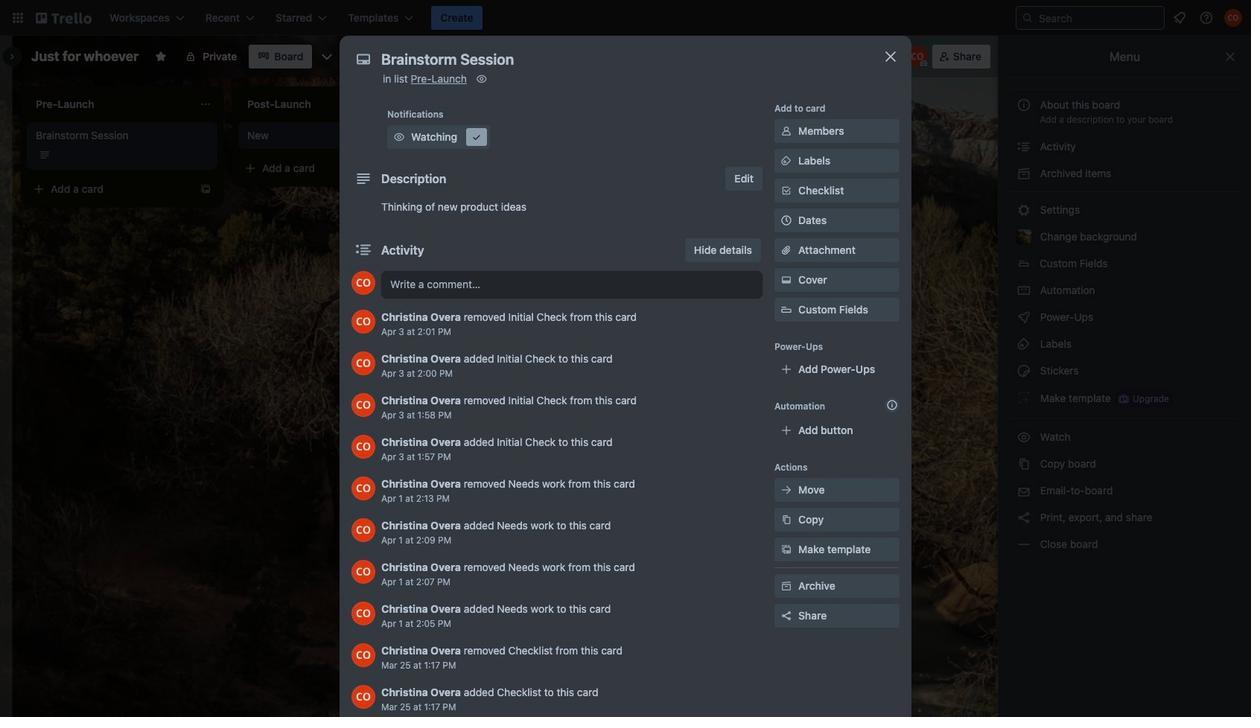 Task type: locate. For each thing, give the bounding box(es) containing it.
christina overa (christinaovera) image
[[1225, 9, 1243, 27], [352, 352, 375, 375], [352, 560, 375, 584], [352, 644, 375, 667]]

sm image
[[474, 72, 489, 86], [392, 130, 407, 145], [469, 130, 484, 145], [1017, 166, 1032, 181], [1017, 283, 1032, 298], [1017, 310, 1032, 325], [1017, 364, 1032, 378], [1017, 390, 1032, 405], [1017, 457, 1032, 472], [779, 483, 794, 498], [1017, 537, 1032, 552], [779, 542, 794, 557]]

Write a comment text field
[[381, 271, 763, 298]]

primary element
[[0, 0, 1252, 36]]

1 horizontal spatial create from template… image
[[411, 162, 423, 174]]

0 vertical spatial create from template… image
[[411, 162, 423, 174]]

1 vertical spatial create from template… image
[[200, 183, 212, 195]]

create from template… image
[[411, 162, 423, 174], [200, 183, 212, 195]]

0 horizontal spatial create from template… image
[[200, 183, 212, 195]]

open information menu image
[[1199, 10, 1214, 25]]

Search field
[[1034, 7, 1164, 28]]

christina overa (christinaovera) image
[[907, 46, 928, 67], [352, 271, 375, 295], [352, 310, 375, 334], [352, 393, 375, 417], [352, 435, 375, 459], [352, 477, 375, 501], [352, 518, 375, 542], [352, 602, 375, 626], [352, 685, 375, 709]]

None text field
[[374, 46, 866, 73]]

customize views image
[[320, 49, 335, 64]]

sm image
[[749, 45, 770, 66], [779, 124, 794, 139], [1017, 139, 1032, 154], [779, 153, 794, 168], [1017, 203, 1032, 218], [779, 273, 794, 288], [1017, 337, 1032, 352], [1017, 430, 1032, 445], [1017, 510, 1032, 525], [779, 513, 794, 527], [779, 579, 794, 594]]



Task type: vqa. For each thing, say whether or not it's contained in the screenshot.
top list
no



Task type: describe. For each thing, give the bounding box(es) containing it.
search image
[[1022, 12, 1034, 24]]

close dialog image
[[882, 48, 900, 66]]

star or unstar board image
[[155, 51, 167, 63]]

0 notifications image
[[1171, 9, 1189, 27]]

Board name text field
[[24, 45, 146, 69]]



